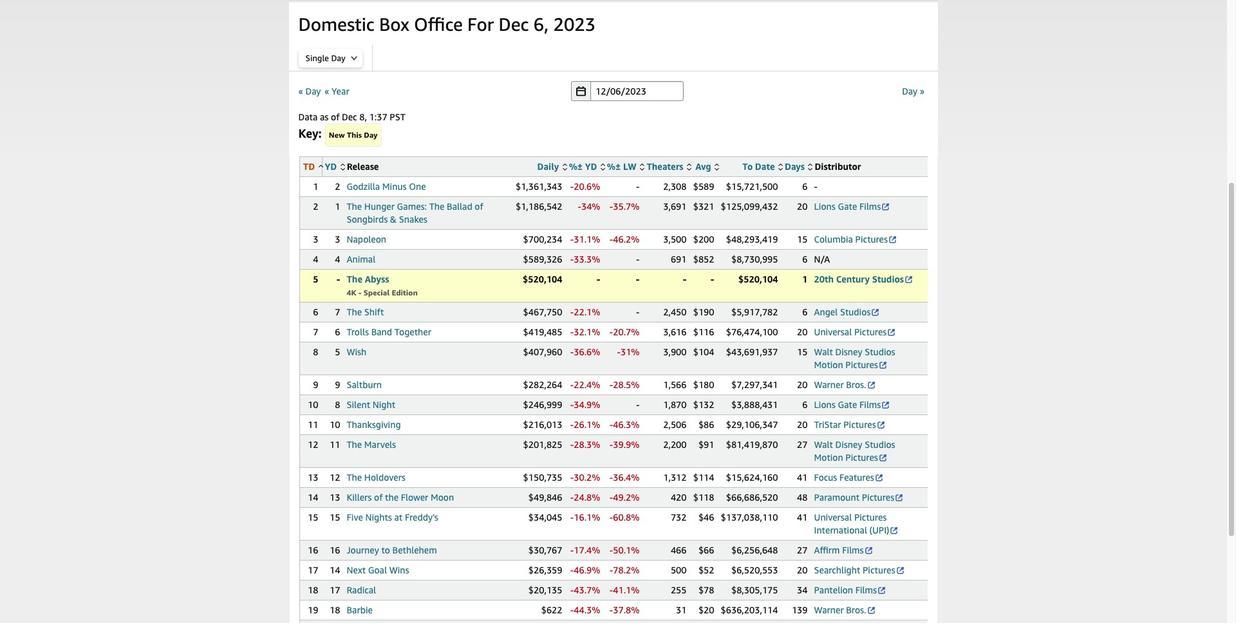 Task type: locate. For each thing, give the bounding box(es) containing it.
0 vertical spatial warner
[[815, 379, 844, 390]]

wish link
[[347, 347, 367, 358]]

$49,846
[[529, 492, 563, 503]]

daily
[[538, 161, 559, 172]]

focus features
[[815, 472, 875, 483]]

14 left killers
[[308, 492, 319, 503]]

pictures for paramount pictures
[[862, 492, 895, 503]]

pictures up (upi) on the bottom right
[[855, 512, 887, 523]]

2 universal from the top
[[815, 512, 852, 523]]

1 horizontal spatial 7
[[335, 307, 340, 318]]

33.3%
[[574, 254, 601, 265]]

lions down 6 -
[[815, 201, 836, 212]]

- for -31%
[[617, 347, 621, 358]]

- for -43.7%
[[571, 585, 574, 596]]

pictures
[[856, 234, 888, 245], [855, 327, 887, 338], [846, 359, 879, 370], [844, 419, 877, 430], [846, 452, 879, 463], [862, 492, 895, 503], [855, 512, 887, 523], [863, 565, 896, 576]]

$520,104 down $8,730,995 at top
[[739, 274, 778, 285]]

1 vertical spatial 27
[[798, 545, 808, 556]]

31%
[[621, 347, 640, 358]]

1 vertical spatial universal
[[815, 512, 852, 523]]

0 vertical spatial of
[[331, 111, 340, 122]]

killers of the flower moon link
[[347, 492, 454, 503]]

1 walt from the top
[[815, 347, 833, 358]]

warner bros. for 139
[[815, 605, 867, 616]]

7 left trolls
[[313, 327, 319, 338]]

warner for 139
[[815, 605, 844, 616]]

1 vertical spatial warner bros. link
[[815, 605, 876, 616]]

2 4 from the left
[[335, 254, 340, 265]]

nights
[[366, 512, 392, 523]]

pictures inside "universal pictures international (upi)"
[[855, 512, 887, 523]]

$15,721,500
[[726, 181, 778, 192]]

- for -28.5%
[[610, 379, 613, 390]]

10 left silent
[[308, 399, 319, 410]]

-49.2%
[[610, 492, 640, 503]]

the
[[347, 201, 362, 212], [429, 201, 445, 212], [347, 274, 363, 285], [347, 307, 362, 318], [347, 439, 362, 450], [347, 472, 362, 483]]

data
[[299, 111, 318, 122]]

pictures down universal pictures link
[[846, 359, 879, 370]]

0 horizontal spatial dec
[[342, 111, 357, 122]]

- for -35.7%
[[610, 201, 613, 212]]

27 left affirm
[[798, 545, 808, 556]]

5 left wish link
[[335, 347, 340, 358]]

disney down tristar pictures link
[[836, 439, 863, 450]]

searchlight pictures link
[[815, 565, 905, 576]]

films down searchlight pictures link
[[856, 585, 877, 596]]

20 down 6 -
[[798, 201, 808, 212]]

1 vertical spatial warner
[[815, 605, 844, 616]]

warner up 'tristar'
[[815, 379, 844, 390]]

1 horizontal spatial 5
[[335, 347, 340, 358]]

17 for 17
[[308, 565, 319, 576]]

at
[[395, 512, 403, 523]]

2 27 from the top
[[798, 545, 808, 556]]

2 warner bros. link from the top
[[815, 605, 876, 616]]

0 vertical spatial warner bros.
[[815, 379, 867, 390]]

studios for 1
[[873, 274, 904, 285]]

11 for 11 the marvels
[[330, 439, 340, 450]]

universal inside "universal pictures international (upi)"
[[815, 512, 852, 523]]

41 down 48
[[798, 512, 808, 523]]

gate up tristar pictures link
[[838, 399, 858, 410]]

avg
[[696, 161, 712, 172]]

0 vertical spatial 18
[[308, 585, 319, 596]]

-36.4%
[[610, 472, 640, 483]]

walt disney studios motion pictures for 15
[[815, 347, 896, 370]]

1 horizontal spatial 12
[[330, 472, 340, 483]]

16 for 16
[[308, 545, 319, 556]]

0 vertical spatial lions
[[815, 201, 836, 212]]

0 vertical spatial walt
[[815, 347, 833, 358]]

8 left silent
[[335, 399, 340, 410]]

17
[[308, 565, 319, 576], [330, 585, 340, 596]]

%± up -20.6%
[[569, 161, 583, 172]]

0 horizontal spatial 5
[[313, 274, 319, 285]]

1 warner bros. from the top
[[815, 379, 867, 390]]

1 horizontal spatial 17
[[330, 585, 340, 596]]

napoleon
[[347, 234, 387, 245]]

3 left 3 napoleon
[[313, 234, 319, 245]]

1 vertical spatial warner bros.
[[815, 605, 867, 616]]

7
[[335, 307, 340, 318], [313, 327, 319, 338]]

0 horizontal spatial 18
[[308, 585, 319, 596]]

special
[[364, 288, 390, 298]]

freddy's
[[405, 512, 439, 523]]

1 horizontal spatial of
[[374, 492, 383, 503]]

1 lions from the top
[[815, 201, 836, 212]]

lions gate films link up columbia pictures
[[815, 201, 891, 212]]

41
[[798, 472, 808, 483], [798, 512, 808, 523]]

1 horizontal spatial 8
[[335, 399, 340, 410]]

19
[[308, 605, 319, 616]]

1 lions gate films link from the top
[[815, 201, 891, 212]]

41 for focus features
[[798, 472, 808, 483]]

3 20 from the top
[[798, 379, 808, 390]]

walt disney studios motion pictures up features
[[815, 439, 896, 463]]

- for -33.3%
[[571, 254, 574, 265]]

7 for 7
[[313, 327, 319, 338]]

thanksgiving
[[347, 419, 401, 430]]

1 41 from the top
[[798, 472, 808, 483]]

-44.3%
[[571, 605, 601, 616]]

motion up focus
[[815, 452, 844, 463]]

2 horizontal spatial of
[[475, 201, 484, 212]]

lions gate films for 6
[[815, 399, 882, 410]]

this
[[347, 130, 362, 140]]

2 20 from the top
[[798, 327, 808, 338]]

0 vertical spatial 7
[[335, 307, 340, 318]]

2 walt disney studios motion pictures from the top
[[815, 439, 896, 463]]

0 horizontal spatial 1
[[313, 181, 319, 192]]

songbirds
[[347, 214, 388, 225]]

1 16 from the left
[[308, 545, 319, 556]]

0 horizontal spatial 11
[[308, 419, 319, 430]]

pictures for universal pictures
[[855, 327, 887, 338]]

0 vertical spatial walt disney studios motion pictures
[[815, 347, 896, 370]]

lions up 'tristar'
[[815, 399, 836, 410]]

2 warner bros. from the top
[[815, 605, 867, 616]]

of left the
[[374, 492, 383, 503]]

the up songbirds
[[347, 201, 362, 212]]

15 five nights at freddy's
[[330, 512, 439, 523]]

day left dropdown icon
[[331, 53, 346, 63]]

-50.1%
[[610, 545, 640, 556]]

warner bros. link down pantelion films
[[815, 605, 876, 616]]

18 right 19
[[330, 605, 340, 616]]

12
[[308, 439, 319, 450], [330, 472, 340, 483]]

1 horizontal spatial 10
[[330, 419, 340, 430]]

warner bros. up tristar pictures
[[815, 379, 867, 390]]

1 disney from the top
[[836, 347, 863, 358]]

$30,767
[[529, 545, 563, 556]]

0 vertical spatial 17
[[308, 565, 319, 576]]

-34.9%
[[571, 399, 601, 410]]

2 9 from the left
[[335, 379, 340, 390]]

studios down universal pictures link
[[865, 347, 896, 358]]

1:37
[[369, 111, 388, 122]]

4 left 4 animal
[[313, 254, 319, 265]]

disney for 15
[[836, 347, 863, 358]]

pictures for universal pictures international (upi)
[[855, 512, 887, 523]]

0 horizontal spatial 9
[[313, 379, 319, 390]]

27
[[798, 439, 808, 450], [798, 545, 808, 556]]

studios right century
[[873, 274, 904, 285]]

-41.1%
[[610, 585, 640, 596]]

$201,825
[[523, 439, 563, 450]]

41 up 48
[[798, 472, 808, 483]]

1 left godzilla
[[313, 181, 319, 192]]

1 vertical spatial gate
[[838, 399, 858, 410]]

as
[[320, 111, 329, 122]]

pictures for tristar pictures
[[844, 419, 877, 430]]

2 3 from the left
[[335, 234, 340, 245]]

warner bros. down pantelion films
[[815, 605, 867, 616]]

1 vertical spatial 1
[[335, 201, 340, 212]]

single day
[[306, 53, 346, 63]]

1 vertical spatial bros.
[[847, 605, 867, 616]]

studios up universal pictures link
[[841, 307, 871, 318]]

1 %± from the left
[[569, 161, 583, 172]]

1 vertical spatial 12
[[330, 472, 340, 483]]

yd left release
[[325, 161, 337, 172]]

1 horizontal spatial $520,104
[[739, 274, 778, 285]]

1 down yd link
[[335, 201, 340, 212]]

- for -32.1%
[[571, 327, 574, 338]]

- for -34.9%
[[571, 399, 574, 410]]

-32.1%
[[571, 327, 601, 338]]

4 left animal
[[335, 254, 340, 265]]

0 horizontal spatial «
[[299, 85, 303, 96]]

1 horizontal spatial «
[[325, 85, 329, 96]]

4
[[313, 254, 319, 265], [335, 254, 340, 265]]

2 vertical spatial 1
[[803, 274, 808, 285]]

2 lions gate films from the top
[[815, 399, 882, 410]]

1 vertical spatial 41
[[798, 512, 808, 523]]

0 vertical spatial dec
[[499, 14, 529, 35]]

34.9%
[[574, 399, 601, 410]]

« day link
[[299, 85, 321, 96]]

0 vertical spatial 11
[[308, 419, 319, 430]]

500
[[671, 565, 687, 576]]

420
[[671, 492, 687, 503]]

disney for 27
[[836, 439, 863, 450]]

1 warner from the top
[[815, 379, 844, 390]]

1 walt disney studios motion pictures link from the top
[[815, 347, 896, 370]]

lions gate films up columbia pictures
[[815, 201, 882, 212]]

1 4 from the left
[[313, 254, 319, 265]]

1 horizontal spatial 2
[[335, 181, 340, 192]]

minus
[[383, 181, 407, 192]]

2 walt disney studios motion pictures link from the top
[[815, 439, 896, 463]]

2 %± from the left
[[607, 161, 621, 172]]

bros.
[[847, 379, 867, 390], [847, 605, 867, 616]]

bros. down pantelion films link
[[847, 605, 867, 616]]

11 left 10 thanksgiving
[[308, 419, 319, 430]]

0 horizontal spatial 17
[[308, 565, 319, 576]]

1 20 from the top
[[798, 201, 808, 212]]

1 horizontal spatial 13
[[330, 492, 340, 503]]

-35.7%
[[610, 201, 640, 212]]

7 left the shift link
[[335, 307, 340, 318]]

- for -41.1%
[[610, 585, 613, 596]]

0 horizontal spatial 2
[[313, 201, 319, 212]]

0 vertical spatial 27
[[798, 439, 808, 450]]

3 up 4 animal
[[335, 234, 340, 245]]

15
[[798, 234, 808, 245], [798, 347, 808, 358], [308, 512, 319, 523], [330, 512, 340, 523]]

warner bros. link up tristar pictures
[[815, 379, 876, 390]]

0 vertical spatial 10
[[308, 399, 319, 410]]

- for -20.7%
[[610, 327, 613, 338]]

6 left 7 the shift on the left
[[313, 307, 319, 318]]

17 up "18 barbie"
[[330, 585, 340, 596]]

0 vertical spatial 13
[[308, 472, 319, 483]]

60.8%
[[613, 512, 640, 523]]

0 vertical spatial 5
[[313, 274, 319, 285]]

- for -78.2%
[[610, 565, 613, 576]]

6 left angel
[[803, 307, 808, 318]]

pictures right columbia
[[856, 234, 888, 245]]

1 lions gate films from the top
[[815, 201, 882, 212]]

1 vertical spatial lions gate films
[[815, 399, 882, 410]]

- for -50.1%
[[610, 545, 613, 556]]

0 vertical spatial walt disney studios motion pictures link
[[815, 347, 896, 370]]

0 vertical spatial 41
[[798, 472, 808, 483]]

studios down tristar pictures link
[[865, 439, 896, 450]]

1 3 from the left
[[313, 234, 319, 245]]

2 bros. from the top
[[847, 605, 867, 616]]

warner for 20
[[815, 379, 844, 390]]

0 horizontal spatial %±
[[569, 161, 583, 172]]

bros. up tristar pictures link
[[847, 379, 867, 390]]

1 vertical spatial 18
[[330, 605, 340, 616]]

1 horizontal spatial 16
[[330, 545, 340, 556]]

18 for 18
[[308, 585, 319, 596]]

13 left 12 the holdovers at the bottom
[[308, 472, 319, 483]]

- for -28.3%
[[571, 439, 574, 450]]

the for 12 the holdovers
[[347, 472, 362, 483]]

walt down universal pictures
[[815, 347, 833, 358]]

0 vertical spatial 8
[[313, 347, 319, 358]]

8 left 5 wish
[[313, 347, 319, 358]]

dec left the 8,
[[342, 111, 357, 122]]

0 vertical spatial bros.
[[847, 379, 867, 390]]

walt disney studios motion pictures link up features
[[815, 439, 896, 463]]

1 vertical spatial lions
[[815, 399, 836, 410]]

pictures down angel studios link
[[855, 327, 887, 338]]

1 horizontal spatial %±
[[607, 161, 621, 172]]

3 for 3 napoleon
[[335, 234, 340, 245]]

$66
[[699, 545, 715, 556]]

universal down angel
[[815, 327, 852, 338]]

1 vertical spatial walt
[[815, 439, 833, 450]]

- for -26.1%
[[571, 419, 574, 430]]

26.1%
[[574, 419, 601, 430]]

0 horizontal spatial 14
[[308, 492, 319, 503]]

3
[[313, 234, 319, 245], [335, 234, 340, 245]]

2 vertical spatial of
[[374, 492, 383, 503]]

2 motion from the top
[[815, 452, 844, 463]]

9 left 9 saltburn
[[313, 379, 319, 390]]

walt for 15
[[815, 347, 833, 358]]

$6,256,648
[[732, 545, 778, 556]]

2 lions gate films link from the top
[[815, 399, 891, 410]]

2 16 from the left
[[330, 545, 340, 556]]

16
[[308, 545, 319, 556], [330, 545, 340, 556]]

1 left 20th
[[803, 274, 808, 285]]

0 horizontal spatial 3
[[313, 234, 319, 245]]

1 horizontal spatial 18
[[330, 605, 340, 616]]

0 vertical spatial warner bros. link
[[815, 379, 876, 390]]

day left »
[[903, 85, 918, 96]]

0 vertical spatial 14
[[308, 492, 319, 503]]

12 left 11 the marvels
[[308, 439, 319, 450]]

2 warner from the top
[[815, 605, 844, 616]]

$8,730,995
[[732, 254, 778, 265]]

1 vertical spatial 5
[[335, 347, 340, 358]]

18 up 19
[[308, 585, 319, 596]]

walt down 'tristar'
[[815, 439, 833, 450]]

1 vertical spatial 17
[[330, 585, 340, 596]]

office
[[414, 14, 463, 35]]

walt
[[815, 347, 833, 358], [815, 439, 833, 450]]

1 « from the left
[[299, 85, 303, 96]]

1 vertical spatial motion
[[815, 452, 844, 463]]

2 disney from the top
[[836, 439, 863, 450]]

1 horizontal spatial yd
[[585, 161, 597, 172]]

walt disney studios motion pictures down universal pictures link
[[815, 347, 896, 370]]

pictures up pantelion films link
[[863, 565, 896, 576]]

1 universal from the top
[[815, 327, 852, 338]]

1 bros. from the top
[[847, 379, 867, 390]]

edition
[[392, 288, 418, 298]]

2 walt from the top
[[815, 439, 833, 450]]

wish
[[347, 347, 367, 358]]

1 vertical spatial lions gate films link
[[815, 399, 891, 410]]

2 lions from the top
[[815, 399, 836, 410]]

1 horizontal spatial 3
[[335, 234, 340, 245]]

studios for 27
[[865, 439, 896, 450]]

the up 4k
[[347, 274, 363, 285]]

-28.3%
[[571, 439, 601, 450]]

%± for %± lw
[[607, 161, 621, 172]]

13 for 13 killers of the flower moon
[[330, 492, 340, 503]]

1 horizontal spatial 11
[[330, 439, 340, 450]]

the inside - the abyss 4k - special edition
[[347, 274, 363, 285]]

disney down universal pictures
[[836, 347, 863, 358]]

12 left the holdovers 'link'
[[330, 472, 340, 483]]

41.1%
[[613, 585, 640, 596]]

the down 4k
[[347, 307, 362, 318]]

9 left 'saltburn'
[[335, 379, 340, 390]]

gate up columbia pictures
[[838, 201, 858, 212]]

warner bros. link
[[815, 379, 876, 390], [815, 605, 876, 616]]

5 20 from the top
[[798, 565, 808, 576]]

- for -39.9%
[[610, 439, 613, 450]]

10
[[308, 399, 319, 410], [330, 419, 340, 430]]

20 up 34
[[798, 565, 808, 576]]

0 vertical spatial motion
[[815, 359, 844, 370]]

0 vertical spatial 12
[[308, 439, 319, 450]]

films up columbia pictures link
[[860, 201, 882, 212]]

warner down pantelion
[[815, 605, 844, 616]]

0 vertical spatial lions gate films
[[815, 201, 882, 212]]

4 20 from the top
[[798, 419, 808, 430]]

1 vertical spatial 11
[[330, 439, 340, 450]]

1 vertical spatial 10
[[330, 419, 340, 430]]

paramount
[[815, 492, 860, 503]]

1 vertical spatial disney
[[836, 439, 863, 450]]

7 for 7 the shift
[[335, 307, 340, 318]]

pictures right 'tristar'
[[844, 419, 877, 430]]

$46
[[699, 512, 715, 523]]

10 for 10
[[308, 399, 319, 410]]

1 horizontal spatial 1
[[335, 201, 340, 212]]

27 for walt disney studios motion pictures
[[798, 439, 808, 450]]

night
[[373, 399, 396, 410]]

- for -20.6%
[[571, 181, 574, 192]]

1 horizontal spatial 14
[[330, 565, 340, 576]]

lions gate films up tristar pictures link
[[815, 399, 882, 410]]

motion down universal pictures
[[815, 359, 844, 370]]

22.4%
[[574, 379, 601, 390]]

20.6%
[[574, 181, 601, 192]]

td
[[303, 161, 315, 172], [303, 161, 315, 172]]

warner bros.
[[815, 379, 867, 390], [815, 605, 867, 616]]

0 horizontal spatial 16
[[308, 545, 319, 556]]

0 horizontal spatial 10
[[308, 399, 319, 410]]

1 walt disney studios motion pictures from the top
[[815, 347, 896, 370]]

« up 'data'
[[299, 85, 303, 96]]

ballad
[[447, 201, 473, 212]]

14 left next
[[330, 565, 340, 576]]

3 for 3
[[313, 234, 319, 245]]

affirm
[[815, 545, 840, 556]]

1 vertical spatial 8
[[335, 399, 340, 410]]

universal up international
[[815, 512, 852, 523]]

&
[[390, 214, 397, 225]]

1 vertical spatial 7
[[313, 327, 319, 338]]

$622
[[542, 605, 563, 616]]

6,
[[534, 14, 549, 35]]

- for -17.4%
[[571, 545, 574, 556]]

yd up 20.6%
[[585, 161, 597, 172]]

5 for 5 wish
[[335, 347, 340, 358]]

20 left 'tristar'
[[798, 419, 808, 430]]

$52
[[699, 565, 715, 576]]

pictures for searchlight pictures
[[863, 565, 896, 576]]

20 for searchlight pictures
[[798, 565, 808, 576]]

1 vertical spatial 14
[[330, 565, 340, 576]]

1 vertical spatial dec
[[342, 111, 357, 122]]

0 vertical spatial 2
[[335, 181, 340, 192]]

1 motion from the top
[[815, 359, 844, 370]]

14 for 14 next goal wins
[[330, 565, 340, 576]]

0 vertical spatial universal
[[815, 327, 852, 338]]

0 horizontal spatial of
[[331, 111, 340, 122]]

focus
[[815, 472, 838, 483]]

$1,361,343
[[516, 181, 563, 192]]

0 horizontal spatial $520,104
[[523, 274, 563, 285]]

1 vertical spatial of
[[475, 201, 484, 212]]

animal
[[347, 254, 376, 265]]

« left year
[[325, 85, 329, 96]]

dec left 6,
[[499, 14, 529, 35]]

- for -24.8%
[[571, 492, 574, 503]]

motion for 27
[[815, 452, 844, 463]]

$520,104
[[523, 274, 563, 285], [739, 274, 778, 285]]

2 41 from the top
[[798, 512, 808, 523]]

1 vertical spatial walt disney studios motion pictures
[[815, 439, 896, 463]]

0 horizontal spatial 8
[[313, 347, 319, 358]]

tristar pictures link
[[815, 419, 886, 430]]

0 horizontal spatial 13
[[308, 472, 319, 483]]

8 for 8
[[313, 347, 319, 358]]

- for -36.4%
[[610, 472, 613, 483]]

1 warner bros. link from the top
[[815, 379, 876, 390]]

silent night link
[[347, 399, 396, 410]]

1 horizontal spatial 4
[[335, 254, 340, 265]]

1 9 from the left
[[313, 379, 319, 390]]

10 up 11 the marvels
[[330, 419, 340, 430]]

-31.1%
[[571, 234, 601, 245]]

pictures down features
[[862, 492, 895, 503]]

27 right $81,419,870
[[798, 439, 808, 450]]

$282,264
[[523, 379, 563, 390]]

27 for affirm films
[[798, 545, 808, 556]]

0 horizontal spatial 7
[[313, 327, 319, 338]]

$520,104 down "$589,326"
[[523, 274, 563, 285]]

0 horizontal spatial yd
[[325, 161, 337, 172]]

1 27 from the top
[[798, 439, 808, 450]]

5 left the abyss link
[[313, 274, 319, 285]]

6 left trolls
[[335, 327, 340, 338]]

of right the as
[[331, 111, 340, 122]]

1 gate from the top
[[838, 201, 858, 212]]

1 vertical spatial 13
[[330, 492, 340, 503]]

2 for 2
[[313, 201, 319, 212]]

the up killers
[[347, 472, 362, 483]]

walt disney studios motion pictures link down universal pictures link
[[815, 347, 896, 370]]

lions for 6
[[815, 399, 836, 410]]

2 gate from the top
[[838, 399, 858, 410]]



Task type: describe. For each thing, give the bounding box(es) containing it.
-16.1%
[[571, 512, 601, 523]]

9 for 9
[[313, 379, 319, 390]]

$125,099,432
[[721, 201, 778, 212]]

the for 7 the shift
[[347, 307, 362, 318]]

pictures for columbia pictures
[[856, 234, 888, 245]]

$116
[[694, 327, 715, 338]]

4 for 4
[[313, 254, 319, 265]]

17 for 17 radical
[[330, 585, 340, 596]]

walt disney studios motion pictures link for 15
[[815, 347, 896, 370]]

4 for 4 animal
[[335, 254, 340, 265]]

36.6%
[[574, 347, 601, 358]]

6 right "$3,888,431" in the bottom right of the page
[[803, 399, 808, 410]]

the marvels link
[[347, 439, 396, 450]]

46.2%
[[613, 234, 640, 245]]

warner bros. for 20
[[815, 379, 867, 390]]

12 the holdovers
[[330, 472, 406, 483]]

28.3%
[[574, 439, 601, 450]]

Date with format m m/d d/y y y y text field
[[591, 81, 684, 101]]

20 for lions gate films
[[798, 201, 808, 212]]

1 $520,104 from the left
[[523, 274, 563, 285]]

- for -46.3%
[[610, 419, 613, 430]]

10 for 10 thanksgiving
[[330, 419, 340, 430]]

732
[[671, 512, 687, 523]]

- for -22.4%
[[571, 379, 574, 390]]

$6,520,553
[[732, 565, 778, 576]]

0 vertical spatial 1
[[313, 181, 319, 192]]

universal pictures international (upi)
[[815, 512, 890, 536]]

$419,485
[[523, 327, 563, 338]]

- for -46.9%
[[571, 565, 574, 576]]

20 for tristar pictures
[[798, 419, 808, 430]]

6 down days link
[[803, 181, 808, 192]]

theaters
[[647, 161, 684, 172]]

marvels
[[364, 439, 396, 450]]

16 for 16 journey to bethlehem
[[330, 545, 340, 556]]

8,
[[360, 111, 367, 122]]

date
[[756, 161, 775, 172]]

-33.3%
[[571, 254, 601, 265]]

5 for 5
[[313, 274, 319, 285]]

- for -30.2%
[[571, 472, 574, 483]]

8 silent night
[[335, 399, 396, 410]]

34%
[[582, 201, 601, 212]]

- for -31.1%
[[571, 234, 574, 245]]

walt disney studios motion pictures link for 27
[[815, 439, 896, 463]]

pst
[[390, 111, 406, 122]]

angel studios link
[[815, 307, 881, 318]]

44.3%
[[574, 605, 601, 616]]

2 $520,104 from the left
[[739, 274, 778, 285]]

6 -
[[803, 181, 818, 192]]

2 for 2 godzilla minus one
[[335, 181, 340, 192]]

- for -49.2%
[[610, 492, 613, 503]]

9 for 9 saltburn
[[335, 379, 340, 390]]

theaters link
[[647, 161, 692, 172]]

films up tristar pictures link
[[860, 399, 882, 410]]

$3,888,431
[[732, 399, 778, 410]]

%± yd link
[[569, 161, 605, 172]]

8 for 8 silent night
[[335, 399, 340, 410]]

dropdown image
[[351, 55, 357, 61]]

$7,297,341
[[732, 379, 778, 390]]

14 for 14
[[308, 492, 319, 503]]

lions gate films for 20
[[815, 201, 882, 212]]

14 next goal wins
[[330, 565, 409, 576]]

pantelion
[[815, 585, 854, 596]]

- for -37.8%
[[610, 605, 613, 616]]

16 journey to bethlehem
[[330, 545, 437, 556]]

$20,135
[[529, 585, 563, 596]]

the for 11 the marvels
[[347, 439, 362, 450]]

2,308
[[664, 181, 687, 192]]

the hunger games: the ballad of songbirds & snakes link
[[347, 201, 484, 225]]

day left « year link
[[306, 85, 321, 96]]

new this day
[[329, 130, 378, 140]]

3,900
[[664, 347, 687, 358]]

pictures up features
[[846, 452, 879, 463]]

walt disney studios motion pictures for 27
[[815, 439, 896, 463]]

lw
[[623, 161, 637, 172]]

78.2%
[[613, 565, 640, 576]]

41 for universal pictures international (upi)
[[798, 512, 808, 523]]

saltburn link
[[347, 379, 382, 390]]

-39.9%
[[610, 439, 640, 450]]

1 horizontal spatial dec
[[499, 14, 529, 35]]

6 left n/a at top
[[803, 254, 808, 265]]

-34%
[[578, 201, 601, 212]]

bethlehem
[[393, 545, 437, 556]]

gate for 20
[[838, 201, 858, 212]]

« day « year
[[299, 85, 350, 96]]

for
[[468, 14, 494, 35]]

the left ballad
[[429, 201, 445, 212]]

snakes
[[399, 214, 428, 225]]

20 for universal pictures
[[798, 327, 808, 338]]

1,312
[[664, 472, 687, 483]]

2 « from the left
[[325, 85, 329, 96]]

$66,686,520
[[726, 492, 778, 503]]

4k
[[347, 288, 357, 298]]

3,500
[[664, 234, 687, 245]]

1 inside 1 the hunger games: the ballad of songbirds & snakes
[[335, 201, 340, 212]]

walt for 27
[[815, 439, 833, 450]]

%± for %± yd
[[569, 161, 583, 172]]

20th century studios
[[815, 274, 904, 285]]

n/a
[[815, 254, 830, 265]]

$589
[[694, 181, 715, 192]]

20th century studios link
[[815, 274, 914, 285]]

-22.1%
[[571, 307, 601, 318]]

$26,359
[[529, 565, 563, 576]]

6 trolls band together
[[335, 327, 432, 338]]

2 horizontal spatial 1
[[803, 274, 808, 285]]

16.1%
[[574, 512, 601, 523]]

12 for 12 the holdovers
[[330, 472, 340, 483]]

- for -34%
[[578, 201, 582, 212]]

$78
[[699, 585, 715, 596]]

lions gate films link for 6
[[815, 399, 891, 410]]

studios for 15
[[865, 347, 896, 358]]

2 yd from the left
[[585, 161, 597, 172]]

30.2%
[[574, 472, 601, 483]]

silent
[[347, 399, 370, 410]]

- for -46.2%
[[610, 234, 613, 245]]

films up searchlight pictures
[[843, 545, 864, 556]]

bros. for 139
[[847, 605, 867, 616]]

255
[[671, 585, 687, 596]]

universal for universal pictures international (upi)
[[815, 512, 852, 523]]

barbie link
[[347, 605, 373, 616]]

4 animal
[[335, 254, 376, 265]]

of for moon
[[374, 492, 383, 503]]

- for -44.3%
[[571, 605, 574, 616]]

focus features link
[[815, 472, 884, 483]]

gate for 6
[[838, 399, 858, 410]]

day right this
[[364, 130, 378, 140]]

to date link
[[743, 161, 783, 172]]

lions for 20
[[815, 201, 836, 212]]

yd link
[[325, 161, 345, 172]]

$700,234
[[523, 234, 563, 245]]

lions gate films link for 20
[[815, 201, 891, 212]]

3,691
[[664, 201, 687, 212]]

days link
[[785, 161, 813, 172]]

20 for warner bros.
[[798, 379, 808, 390]]

universal for universal pictures
[[815, 327, 852, 338]]

the for 1 the hunger games: the ballad of songbirds & snakes
[[347, 201, 362, 212]]

warner bros. link for 20
[[815, 379, 876, 390]]

$200
[[694, 234, 715, 245]]

1,566
[[664, 379, 687, 390]]

1,870
[[664, 399, 687, 410]]

trolls
[[347, 327, 369, 338]]

- for -60.8%
[[610, 512, 613, 523]]

18 for 18 barbie
[[330, 605, 340, 616]]

13 for 13
[[308, 472, 319, 483]]

warner bros. link for 139
[[815, 605, 876, 616]]

« year link
[[325, 85, 350, 96]]

journey
[[347, 545, 379, 556]]

daily link
[[538, 161, 567, 172]]

1 yd from the left
[[325, 161, 337, 172]]

the for - the abyss 4k - special edition
[[347, 274, 363, 285]]

calendar image
[[577, 86, 586, 96]]

50.1%
[[613, 545, 640, 556]]

(upi)
[[870, 525, 890, 536]]

- for -36.6%
[[571, 347, 574, 358]]

$150,735
[[523, 472, 563, 483]]

- for -16.1%
[[571, 512, 574, 523]]

motion for 15
[[815, 359, 844, 370]]

- for -22.1%
[[571, 307, 574, 318]]

of inside 1 the hunger games: the ballad of songbirds & snakes
[[475, 201, 484, 212]]

-60.8%
[[610, 512, 640, 523]]

2023
[[554, 14, 596, 35]]

39.9%
[[613, 439, 640, 450]]

3,616
[[664, 327, 687, 338]]

next goal wins link
[[347, 565, 409, 576]]

$636,203,114
[[721, 605, 778, 616]]

24.8%
[[574, 492, 601, 503]]



Task type: vqa. For each thing, say whether or not it's contained in the screenshot.
Colombia dec 7-10 link
no



